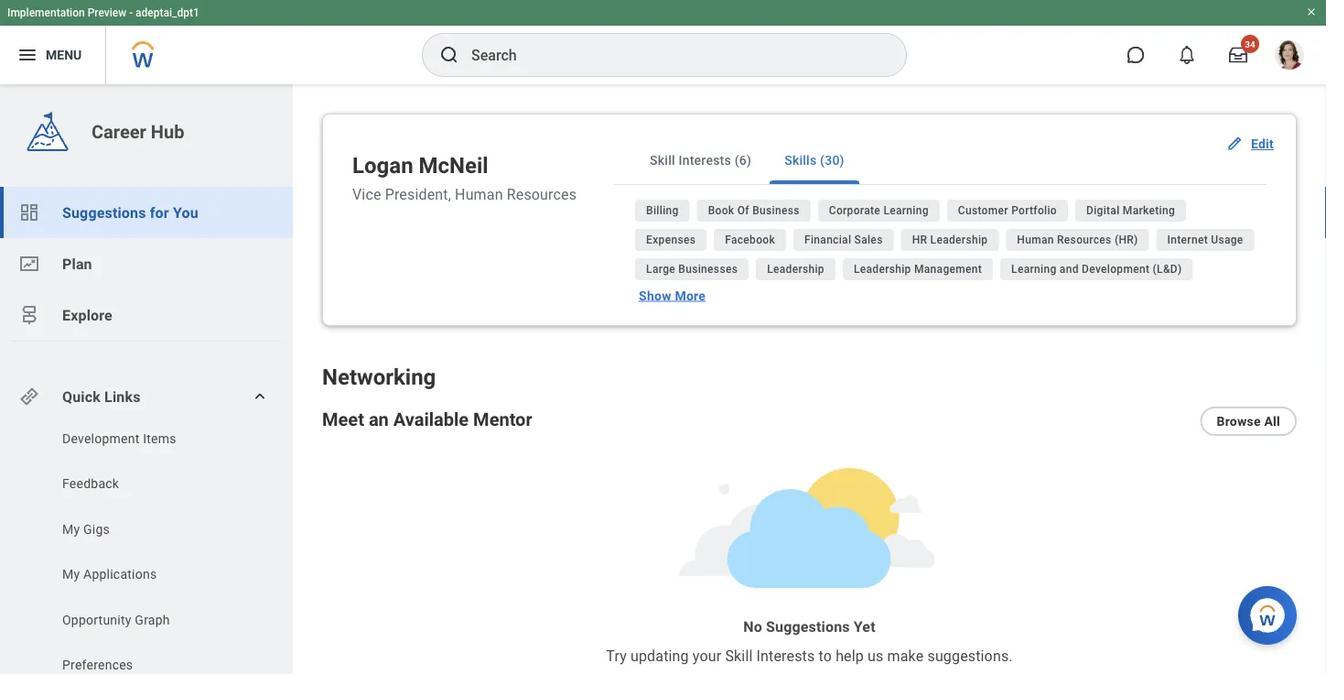 Task type: vqa. For each thing, say whether or not it's contained in the screenshot.
Explore link
yes



Task type: describe. For each thing, give the bounding box(es) containing it.
logan
[[353, 152, 414, 179]]

internet
[[1168, 234, 1209, 246]]

justify image
[[16, 44, 38, 66]]

quick links element
[[18, 378, 278, 415]]

my gigs
[[62, 522, 110, 537]]

1 vertical spatial suggestions
[[767, 618, 850, 635]]

quick
[[62, 388, 101, 405]]

networking
[[322, 364, 436, 390]]

Search Workday  search field
[[472, 35, 869, 75]]

search image
[[439, 44, 461, 66]]

preferences
[[62, 658, 133, 673]]

to
[[819, 647, 832, 665]]

suggestions.
[[928, 647, 1013, 665]]

financial
[[805, 234, 852, 246]]

(l&d)
[[1153, 263, 1183, 276]]

my for my gigs
[[62, 522, 80, 537]]

skill inside button
[[650, 152, 676, 168]]

my for my applications
[[62, 567, 80, 582]]

explore link
[[0, 289, 293, 341]]

implementation preview -   adeptai_dpt1
[[7, 6, 200, 19]]

menu button
[[0, 26, 106, 84]]

sales
[[855, 234, 883, 246]]

preferences link
[[60, 656, 249, 674]]

meet
[[322, 409, 364, 430]]

quick links
[[62, 388, 141, 405]]

show more
[[639, 288, 706, 303]]

dashboard image
[[18, 201, 40, 223]]

us
[[868, 647, 884, 665]]

browse all link
[[1201, 407, 1298, 436]]

of
[[738, 204, 750, 217]]

corporate
[[829, 204, 881, 217]]

customer portfolio
[[959, 204, 1058, 217]]

president,
[[385, 186, 451, 203]]

(30)
[[821, 152, 845, 168]]

no suggestions yet
[[744, 618, 876, 635]]

you
[[173, 204, 199, 221]]

try updating your skill interests to help us make suggestions.
[[607, 647, 1013, 665]]

hub
[[151, 121, 184, 142]]

try
[[607, 647, 627, 665]]

0 vertical spatial learning
[[884, 204, 929, 217]]

preview
[[88, 6, 127, 19]]

implementation
[[7, 6, 85, 19]]

your
[[693, 647, 722, 665]]

1 vertical spatial resources
[[1058, 234, 1112, 246]]

tab list containing skill interests (6)
[[614, 136, 1267, 185]]

facebook
[[725, 234, 776, 246]]

suggestions inside list
[[62, 204, 146, 221]]

updating
[[631, 647, 689, 665]]

my applications link
[[60, 565, 249, 584]]

management
[[915, 263, 983, 276]]

gigs
[[83, 522, 110, 537]]

plan link
[[0, 238, 293, 289]]

logan mcneil vice president, human resources
[[353, 152, 577, 203]]

edit button
[[1219, 125, 1286, 162]]

resources inside logan mcneil vice president, human resources
[[507, 186, 577, 203]]

book of business
[[708, 204, 800, 217]]

expenses
[[647, 234, 696, 246]]

skill interests (6)
[[650, 152, 752, 168]]

plan
[[62, 255, 92, 272]]

link image
[[18, 386, 40, 408]]

career hub
[[92, 121, 184, 142]]

career
[[92, 121, 146, 142]]

development inside list
[[62, 431, 140, 446]]

profile logan mcneil image
[[1276, 40, 1305, 73]]

onboarding home image
[[18, 253, 40, 275]]

list containing development items
[[0, 430, 293, 674]]

development items
[[62, 431, 176, 446]]

hr
[[913, 234, 928, 246]]

learning and development (l&d)
[[1012, 263, 1183, 276]]

notifications large image
[[1179, 46, 1197, 64]]

usage
[[1212, 234, 1244, 246]]

links
[[104, 388, 141, 405]]

no
[[744, 618, 763, 635]]

development items link
[[60, 430, 249, 448]]

adeptai_dpt1
[[136, 6, 200, 19]]

suggestions for you link
[[0, 187, 293, 238]]

large businesses
[[647, 263, 738, 276]]

inbox large image
[[1230, 46, 1248, 64]]

skills
[[785, 152, 817, 168]]

0 vertical spatial development
[[1082, 263, 1150, 276]]

portfolio
[[1012, 204, 1058, 217]]



Task type: locate. For each thing, give the bounding box(es) containing it.
1 vertical spatial learning
[[1012, 263, 1057, 276]]

learning
[[884, 204, 929, 217], [1012, 263, 1057, 276]]

and
[[1060, 263, 1079, 276]]

make
[[888, 647, 924, 665]]

corporate learning
[[829, 204, 929, 217]]

1 my from the top
[[62, 522, 80, 537]]

0 horizontal spatial resources
[[507, 186, 577, 203]]

edit
[[1252, 136, 1275, 151]]

book
[[708, 204, 735, 217]]

close environment banner image
[[1307, 6, 1318, 17]]

suggestions
[[62, 204, 146, 221], [767, 618, 850, 635]]

customer
[[959, 204, 1009, 217]]

1 horizontal spatial suggestions
[[767, 618, 850, 635]]

suggestions up "try updating your skill interests to help us make suggestions."
[[767, 618, 850, 635]]

billing
[[647, 204, 679, 217]]

skill
[[650, 152, 676, 168], [726, 647, 753, 665]]

0 vertical spatial suggestions
[[62, 204, 146, 221]]

my gigs link
[[60, 520, 249, 538]]

businesses
[[679, 263, 738, 276]]

1 vertical spatial list
[[0, 430, 293, 674]]

leadership down "sales"
[[854, 263, 912, 276]]

development
[[1082, 263, 1150, 276], [62, 431, 140, 446]]

all
[[1265, 414, 1281, 429]]

resources
[[507, 186, 577, 203], [1058, 234, 1112, 246]]

1 vertical spatial interests
[[757, 647, 815, 665]]

leadership for leadership
[[768, 263, 825, 276]]

skill interests (6) button
[[636, 136, 767, 184]]

human resources (hr)
[[1018, 234, 1139, 246]]

available
[[394, 409, 469, 430]]

1 list from the top
[[0, 187, 293, 341]]

0 horizontal spatial learning
[[884, 204, 929, 217]]

timeline milestone image
[[18, 304, 40, 326]]

0 horizontal spatial development
[[62, 431, 140, 446]]

my down my gigs
[[62, 567, 80, 582]]

interests down no suggestions yet
[[757, 647, 815, 665]]

meet an available mentor
[[322, 409, 533, 430]]

my
[[62, 522, 80, 537], [62, 567, 80, 582]]

0 horizontal spatial interests
[[679, 152, 732, 168]]

1 vertical spatial human
[[1018, 234, 1055, 246]]

interests left the (6)
[[679, 152, 732, 168]]

0 vertical spatial resources
[[507, 186, 577, 203]]

2 my from the top
[[62, 567, 80, 582]]

interests
[[679, 152, 732, 168], [757, 647, 815, 665]]

0 vertical spatial interests
[[679, 152, 732, 168]]

leadership for leadership management
[[854, 263, 912, 276]]

learning up the hr at top right
[[884, 204, 929, 217]]

marketing
[[1124, 204, 1176, 217]]

browse all
[[1218, 414, 1281, 429]]

1 horizontal spatial skill
[[726, 647, 753, 665]]

graph
[[135, 612, 170, 627]]

leadership up management
[[931, 234, 988, 246]]

0 vertical spatial list
[[0, 187, 293, 341]]

1 horizontal spatial resources
[[1058, 234, 1112, 246]]

1 horizontal spatial human
[[1018, 234, 1055, 246]]

1 vertical spatial skill
[[726, 647, 753, 665]]

opportunity graph link
[[60, 611, 249, 629]]

0 horizontal spatial human
[[455, 186, 503, 203]]

chevron up small image
[[251, 387, 269, 406]]

list containing suggestions for you
[[0, 187, 293, 341]]

show
[[639, 288, 672, 303]]

applications
[[83, 567, 157, 582]]

34
[[1246, 38, 1256, 49]]

skills (30)
[[785, 152, 845, 168]]

internet usage
[[1168, 234, 1244, 246]]

development down quick links
[[62, 431, 140, 446]]

digital
[[1087, 204, 1121, 217]]

leadership down 'financial' on the top right
[[768, 263, 825, 276]]

list
[[0, 187, 293, 341], [0, 430, 293, 674]]

1 vertical spatial my
[[62, 567, 80, 582]]

an
[[369, 409, 389, 430]]

2 list from the top
[[0, 430, 293, 674]]

my left gigs
[[62, 522, 80, 537]]

suggestions left for
[[62, 204, 146, 221]]

development down (hr)
[[1082, 263, 1150, 276]]

browse
[[1218, 414, 1262, 429]]

human down mcneil
[[455, 186, 503, 203]]

1 vertical spatial development
[[62, 431, 140, 446]]

0 vertical spatial my
[[62, 522, 80, 537]]

1 horizontal spatial interests
[[757, 647, 815, 665]]

digital marketing
[[1087, 204, 1176, 217]]

0 horizontal spatial suggestions
[[62, 204, 146, 221]]

suggestions for you
[[62, 204, 199, 221]]

1 horizontal spatial leadership
[[854, 263, 912, 276]]

human down portfolio
[[1018, 234, 1055, 246]]

-
[[129, 6, 133, 19]]

human
[[455, 186, 503, 203], [1018, 234, 1055, 246]]

large
[[647, 263, 676, 276]]

explore
[[62, 306, 113, 324]]

(6)
[[735, 152, 752, 168]]

my inside 'link'
[[62, 567, 80, 582]]

mentor
[[474, 409, 533, 430]]

opportunity
[[62, 612, 132, 627]]

(hr)
[[1115, 234, 1139, 246]]

34 button
[[1219, 35, 1260, 75]]

feedback link
[[60, 475, 249, 493]]

opportunity graph
[[62, 612, 170, 627]]

0 horizontal spatial leadership
[[768, 263, 825, 276]]

hr leadership
[[913, 234, 988, 246]]

items
[[143, 431, 176, 446]]

more
[[675, 288, 706, 303]]

for
[[150, 204, 169, 221]]

vice
[[353, 186, 381, 203]]

0 vertical spatial skill
[[650, 152, 676, 168]]

2 horizontal spatial leadership
[[931, 234, 988, 246]]

skill right your
[[726, 647, 753, 665]]

business
[[753, 204, 800, 217]]

0 horizontal spatial skill
[[650, 152, 676, 168]]

leadership management
[[854, 263, 983, 276]]

skill up the billing
[[650, 152, 676, 168]]

yet
[[854, 618, 876, 635]]

interests inside button
[[679, 152, 732, 168]]

human inside logan mcneil vice president, human resources
[[455, 186, 503, 203]]

menu
[[46, 47, 82, 62]]

menu banner
[[0, 0, 1327, 84]]

1 horizontal spatial learning
[[1012, 263, 1057, 276]]

1 horizontal spatial development
[[1082, 263, 1150, 276]]

learning left and
[[1012, 263, 1057, 276]]

mcneil
[[419, 152, 489, 179]]

my applications
[[62, 567, 157, 582]]

help
[[836, 647, 864, 665]]

edit image
[[1226, 135, 1245, 153]]

financial sales
[[805, 234, 883, 246]]

feedback
[[62, 476, 119, 491]]

0 vertical spatial human
[[455, 186, 503, 203]]

tab list
[[614, 136, 1267, 185]]



